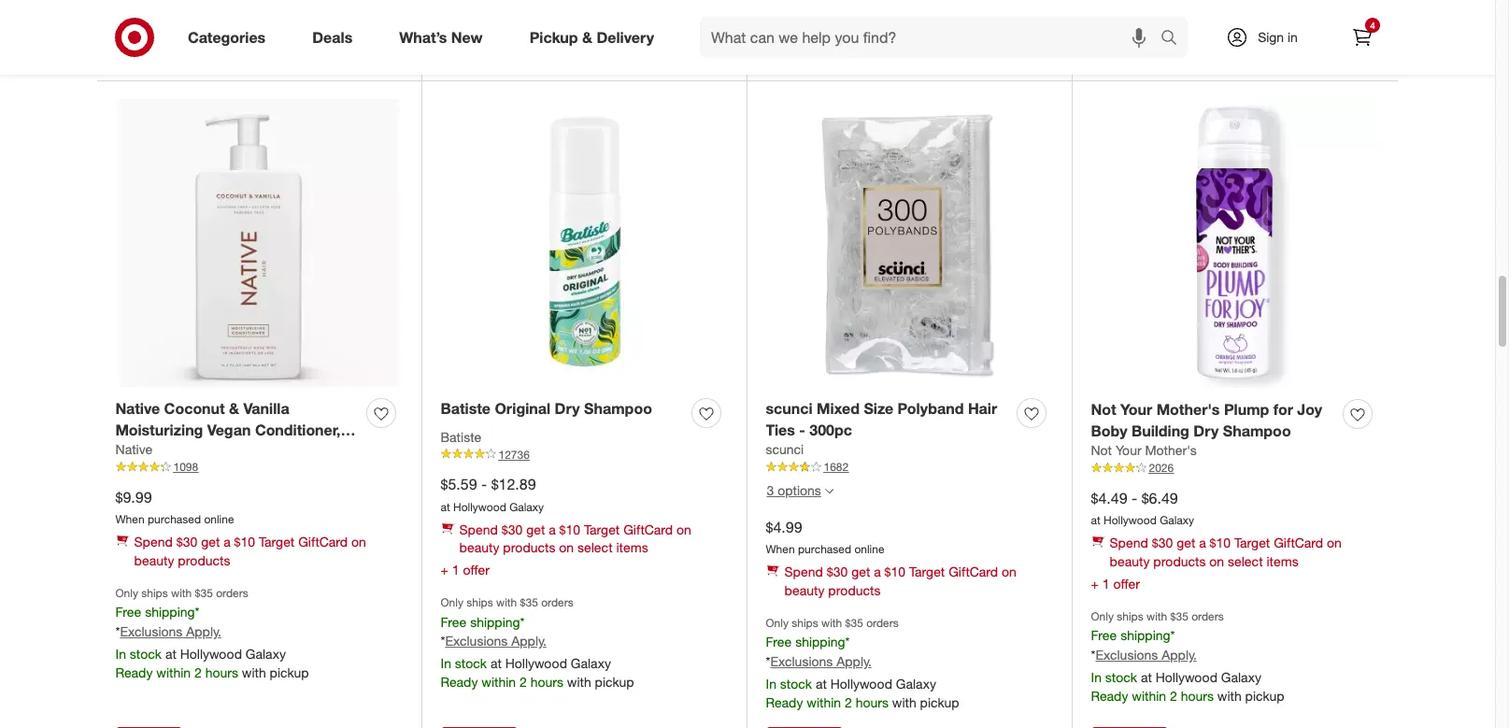 Task type: describe. For each thing, give the bounding box(es) containing it.
$4.49 - $6.49 at hollywood galaxy
[[1091, 488, 1194, 527]]

spend down $5.59 - $12.89 at hollywood galaxy
[[459, 521, 498, 537]]

search
[[1152, 30, 1197, 48]]

$30 down $5.59 - $12.89 at hollywood galaxy
[[502, 521, 523, 537]]

spend $30 get a $10 target giftcard on beauty products on select items for $5.59 - $12.89
[[459, 521, 691, 556]]

ships for $4.49
[[1117, 609, 1144, 624]]

$4.49
[[1091, 488, 1128, 507]]

hair
[[968, 399, 997, 417]]

clean,
[[115, 441, 160, 460]]

spend $30 get a $10 target giftcard on beauty products on select items for $4.49 - $6.49
[[1110, 535, 1342, 569]]

1 up from the left
[[810, 46, 824, 60]]

products down $9.99 when purchased online
[[178, 553, 230, 568]]

2 pick it up from the left
[[1100, 46, 1149, 60]]

your for not your mother's
[[1116, 442, 1142, 458]]

galaxy for batiste original dry shampoo
[[571, 656, 611, 671]]

hollywood for native coconut & vanilla moisturizing vegan conditioner, clean, sulfate, paraben and silicone free - 16.5 fl oz
[[180, 646, 242, 662]]

1 to from the left
[[148, 46, 159, 60]]

building
[[1132, 421, 1190, 440]]

delivery
[[597, 28, 654, 46]]

16.5
[[221, 463, 250, 482]]

& inside native coconut & vanilla moisturizing vegan conditioner, clean, sulfate, paraben and silicone free - 16.5 fl oz
[[229, 399, 239, 417]]

in for $4.49 - $6.49
[[1091, 669, 1102, 685]]

add to cart for 2nd add to cart button from right
[[124, 46, 184, 60]]

spend down $4.49 - $6.49 at hollywood galaxy
[[1110, 535, 1149, 551]]

4
[[1370, 20, 1376, 31]]

only ships with $35 orders free shipping * * exclusions apply. in stock at  hollywood galaxy ready within 2 hours with pickup for $4.99
[[766, 616, 959, 710]]

2026 link
[[1091, 460, 1380, 477]]

1098 link
[[115, 459, 403, 476]]

$9.99
[[115, 487, 152, 506]]

$30 down $9.99 when purchased online
[[176, 534, 197, 550]]

1 for $5.59
[[452, 562, 459, 578]]

coconut
[[164, 399, 225, 417]]

paraben
[[222, 441, 281, 460]]

and
[[285, 441, 312, 460]]

scunci link
[[766, 441, 804, 459]]

pickup
[[530, 28, 578, 46]]

purchased for $4.99
[[798, 542, 851, 556]]

in
[[1288, 29, 1298, 45]]

only ships with $35 orders free shipping * * exclusions apply. in stock at  hollywood galaxy ready within 2 hours with pickup for $4.49 - $6.49
[[1091, 609, 1285, 704]]

not for not your mother's plump for joy boby building dry shampoo
[[1091, 400, 1116, 418]]

pickup for native coconut & vanilla moisturizing vegan conditioner, clean, sulfate, paraben and silicone free - 16.5 fl oz
[[270, 665, 309, 680]]

at for not your mother's plump for joy boby building dry shampoo
[[1141, 669, 1152, 685]]

search button
[[1152, 17, 1197, 62]]

What can we help you find? suggestions appear below search field
[[700, 17, 1165, 58]]

2 pick from the left
[[1100, 46, 1123, 60]]

2026
[[1149, 461, 1174, 475]]

0 horizontal spatial shampoo
[[584, 399, 652, 417]]

a down $4.99 when purchased online
[[874, 564, 881, 580]]

galaxy inside $5.59 - $12.89 at hollywood galaxy
[[509, 500, 544, 514]]

mixed
[[817, 399, 860, 417]]

pickup & delivery link
[[514, 17, 678, 58]]

only for $4.49 - $6.49
[[1091, 609, 1114, 624]]

get down '$6.49' in the bottom of the page
[[1177, 535, 1196, 551]]

only for $4.99
[[766, 616, 789, 630]]

native for native coconut & vanilla moisturizing vegan conditioner, clean, sulfate, paraben and silicone free - 16.5 fl oz
[[115, 399, 160, 417]]

shampoo inside not your mother's plump for joy boby building dry shampoo
[[1223, 421, 1291, 440]]

batiste link
[[441, 428, 481, 446]]

$5.59
[[441, 475, 477, 493]]

what's new link
[[383, 17, 506, 58]]

scunci mixed size polyband hair ties - 300pc link
[[766, 398, 1010, 441]]

what's
[[399, 28, 447, 46]]

get down $12.89
[[526, 521, 545, 537]]

not your mother's plump for joy boby building dry shampoo
[[1091, 400, 1323, 440]]

2 to from the left
[[473, 46, 484, 60]]

get down $9.99 when purchased online
[[201, 534, 220, 550]]

free inside native coconut & vanilla moisturizing vegan conditioner, clean, sulfate, paraben and silicone free - 16.5 fl oz
[[176, 463, 207, 482]]

1098
[[173, 460, 198, 474]]

polyband
[[898, 399, 964, 417]]

pickup & delivery
[[530, 28, 654, 46]]

plump
[[1224, 400, 1269, 418]]

size
[[864, 399, 894, 417]]

moisturizing
[[115, 420, 203, 439]]

categories
[[188, 28, 266, 46]]

only ships with $35 orders free shipping * * exclusions apply. in stock at  hollywood galaxy ready within 2 hours with pickup for $9.99
[[115, 586, 309, 680]]

at for scunci mixed size polyband hair ties - 300pc
[[816, 676, 827, 692]]

free for not your mother's plump for joy boby building dry shampoo
[[1091, 627, 1117, 643]]

exclusions apply. link for $4.49
[[1096, 647, 1197, 663]]

$5.59 - $12.89 at hollywood galaxy
[[441, 475, 544, 514]]

- inside native coconut & vanilla moisturizing vegan conditioner, clean, sulfate, paraben and silicone free - 16.5 fl oz
[[211, 463, 217, 482]]

shipping for $4.49
[[1121, 627, 1171, 643]]

2 cart from the left
[[487, 46, 509, 60]]

shipping for $5.59
[[470, 614, 520, 630]]

scunci mixed size polyband hair ties - 300pc
[[766, 399, 997, 439]]

your for not your mother's plump for joy boby building dry shampoo
[[1121, 400, 1153, 418]]

not your mother's link
[[1091, 441, 1197, 460]]

beauty down $5.59 - $12.89 at hollywood galaxy
[[459, 540, 500, 556]]

sign
[[1258, 29, 1284, 45]]

$30 down $4.49 - $6.49 at hollywood galaxy
[[1152, 535, 1173, 551]]

galaxy for native coconut & vanilla moisturizing vegan conditioner, clean, sulfate, paraben and silicone free - 16.5 fl oz
[[246, 646, 286, 662]]

products down $4.99 when purchased online
[[828, 582, 881, 598]]

at inside $5.59 - $12.89 at hollywood galaxy
[[441, 500, 450, 514]]

only for $9.99
[[115, 586, 138, 600]]

hollywood for scunci mixed size polyband hair ties - 300pc
[[831, 676, 893, 692]]

1682 link
[[766, 459, 1054, 476]]

1 pick it up from the left
[[774, 46, 824, 60]]

apply. for $4.99
[[837, 653, 872, 669]]

orders for $5.59 - $12.89
[[541, 596, 574, 610]]

scunci for scunci mixed size polyband hair ties - 300pc
[[766, 399, 813, 417]]

boby
[[1091, 421, 1128, 440]]

batiste original dry shampoo
[[441, 399, 652, 417]]

not your mother's plump for joy boby building dry shampoo link
[[1091, 399, 1336, 441]]

3
[[767, 482, 774, 498]]

items for $4.49 - $6.49
[[1267, 553, 1299, 569]]

$4.99
[[766, 517, 802, 536]]

3 options button
[[758, 475, 842, 505]]

only for $5.59 - $12.89
[[441, 596, 464, 610]]

what's new
[[399, 28, 483, 46]]

spend $30 get a $10 target giftcard on beauty products for $9.99
[[134, 534, 366, 568]]

$6.49
[[1142, 488, 1178, 507]]

exclusions for $5.59
[[445, 633, 508, 649]]

ready within 2 hours with pickup
[[766, 6, 959, 22]]

native coconut & vanilla moisturizing vegan conditioner, clean, sulfate, paraben and silicone free - 16.5 fl oz link
[[115, 398, 359, 482]]

all colors image
[[825, 487, 834, 495]]

1682
[[824, 460, 849, 474]]

products down $4.49 - $6.49 at hollywood galaxy
[[1154, 553, 1206, 569]]

exclusions for $4.49
[[1096, 647, 1158, 663]]

orders for $4.49 - $6.49
[[1192, 609, 1224, 624]]

items for $5.59 - $12.89
[[616, 540, 648, 556]]

galaxy for scunci mixed size polyband hair ties - 300pc
[[896, 676, 936, 692]]



Task type: locate. For each thing, give the bounding box(es) containing it.
+
[[441, 562, 449, 578], [1091, 576, 1099, 592]]

when for $9.99
[[115, 512, 145, 526]]

2 add from the left
[[449, 46, 470, 60]]

dry right original
[[555, 399, 580, 417]]

up
[[810, 46, 824, 60], [1136, 46, 1149, 60]]

1 it from the left
[[801, 46, 807, 60]]

hollywood inside $5.59 - $12.89 at hollywood galaxy
[[453, 500, 506, 514]]

1 not from the top
[[1091, 400, 1116, 418]]

get down $4.99 when purchased online
[[852, 564, 870, 580]]

0 horizontal spatial pick it up button
[[766, 39, 832, 69]]

on
[[677, 521, 691, 537], [351, 534, 366, 550], [1327, 535, 1342, 551], [559, 540, 574, 556], [1210, 553, 1224, 569], [1002, 564, 1017, 580]]

online inside $9.99 when purchased online
[[204, 512, 234, 526]]

spend $30 get a $10 target giftcard on beauty products down $4.99 when purchased online
[[785, 564, 1017, 598]]

exclusions for $9.99
[[120, 624, 183, 639]]

sign in
[[1258, 29, 1298, 45]]

offer for $4.49
[[1114, 576, 1140, 592]]

pick left search button
[[1100, 46, 1123, 60]]

0 vertical spatial shampoo
[[584, 399, 652, 417]]

pick it up left search button
[[1100, 46, 1149, 60]]

stock
[[130, 646, 162, 662], [455, 656, 487, 671], [1105, 669, 1137, 685], [780, 676, 812, 692]]

shampoo down plump
[[1223, 421, 1291, 440]]

a down $9.99 when purchased online
[[224, 534, 231, 550]]

batiste original dry shampoo link
[[441, 398, 652, 419]]

1 cart from the left
[[162, 46, 184, 60]]

1 horizontal spatial offer
[[1114, 576, 1140, 592]]

offer down $4.49 - $6.49 at hollywood galaxy
[[1114, 576, 1140, 592]]

only
[[115, 586, 138, 600], [441, 596, 464, 610], [1091, 609, 1114, 624], [766, 616, 789, 630]]

spend
[[459, 521, 498, 537], [134, 534, 173, 550], [1110, 535, 1149, 551], [785, 564, 823, 580]]

a down 12736 link
[[549, 521, 556, 537]]

online for $9.99
[[204, 512, 234, 526]]

$35
[[195, 586, 213, 600], [520, 596, 538, 610], [1171, 609, 1189, 624], [845, 616, 863, 630]]

select
[[578, 540, 613, 556], [1228, 553, 1263, 569]]

native up silicone
[[115, 441, 152, 457]]

0 horizontal spatial +
[[441, 562, 449, 578]]

1 horizontal spatial select
[[1228, 553, 1263, 569]]

offer down $5.59 - $12.89 at hollywood galaxy
[[463, 562, 490, 578]]

shipping for $4.99
[[795, 634, 845, 650]]

batiste for batiste
[[441, 429, 481, 445]]

it
[[801, 46, 807, 60], [1126, 46, 1133, 60]]

1 down $4.49 - $6.49 at hollywood galaxy
[[1103, 576, 1110, 592]]

spend $30 get a $10 target giftcard on beauty products
[[134, 534, 366, 568], [785, 564, 1017, 598]]

1 vertical spatial online
[[855, 542, 885, 556]]

sign in link
[[1210, 17, 1327, 58]]

*
[[195, 604, 200, 620], [520, 614, 525, 630], [115, 624, 120, 639], [1171, 627, 1175, 643], [441, 633, 445, 649], [845, 634, 850, 650], [1091, 647, 1096, 663], [766, 653, 771, 669]]

stock for $9.99
[[130, 646, 162, 662]]

hollywood inside $4.49 - $6.49 at hollywood galaxy
[[1104, 513, 1157, 527]]

ready within 2 hours up search
[[1091, 7, 1214, 23]]

at for batiste original dry shampoo
[[491, 656, 502, 671]]

it left search button
[[1126, 46, 1133, 60]]

your up building
[[1121, 400, 1153, 418]]

exclusions apply. link for $4.99
[[771, 653, 872, 669]]

0 horizontal spatial purchased
[[148, 512, 201, 526]]

mother's for not your mother's plump for joy boby building dry shampoo
[[1157, 400, 1220, 418]]

$4.99 when purchased online
[[766, 517, 885, 556]]

apply. for $5.59 - $12.89
[[511, 633, 547, 649]]

mother's for not your mother's
[[1145, 442, 1197, 458]]

pick it up
[[774, 46, 824, 60], [1100, 46, 1149, 60]]

ships for $9.99
[[141, 586, 168, 600]]

to left the categories link
[[148, 46, 159, 60]]

ready within 2 hours for cart
[[115, 6, 238, 22]]

dry right building
[[1194, 421, 1219, 440]]

1 horizontal spatial spend $30 get a $10 target giftcard on beauty products on select items
[[1110, 535, 1342, 569]]

1 horizontal spatial to
[[473, 46, 484, 60]]

1 horizontal spatial up
[[1136, 46, 1149, 60]]

0 horizontal spatial add to cart button
[[115, 39, 192, 69]]

your inside not your mother's plump for joy boby building dry shampoo
[[1121, 400, 1153, 418]]

1 vertical spatial purchased
[[798, 542, 851, 556]]

1 horizontal spatial + 1 offer
[[1091, 576, 1140, 592]]

beauty down $9.99 when purchased online
[[134, 553, 174, 568]]

- inside $5.59 - $12.89 at hollywood galaxy
[[481, 475, 487, 493]]

2 up from the left
[[1136, 46, 1149, 60]]

native for native
[[115, 441, 152, 457]]

offer for $5.59
[[463, 562, 490, 578]]

when down $9.99
[[115, 512, 145, 526]]

4 link
[[1342, 17, 1383, 58]]

mother's up building
[[1157, 400, 1220, 418]]

it down ready within 2 hours with pickup
[[801, 46, 807, 60]]

1 vertical spatial &
[[229, 399, 239, 417]]

1 horizontal spatial 1
[[1103, 576, 1110, 592]]

your
[[1121, 400, 1153, 418], [1116, 442, 1142, 458]]

pick it up button
[[766, 39, 832, 69], [1091, 39, 1158, 69]]

to
[[148, 46, 159, 60], [473, 46, 484, 60]]

galaxy for not your mother's plump for joy boby building dry shampoo
[[1221, 669, 1262, 685]]

0 horizontal spatial add to cart
[[124, 46, 184, 60]]

0 horizontal spatial ready within 2 hours
[[115, 6, 238, 22]]

1 horizontal spatial add
[[449, 46, 470, 60]]

1 horizontal spatial online
[[855, 542, 885, 556]]

exclusions
[[120, 624, 183, 639], [445, 633, 508, 649], [1096, 647, 1158, 663], [771, 653, 833, 669]]

select for $5.59 - $12.89
[[578, 540, 613, 556]]

conditioner,
[[255, 420, 341, 439]]

joy
[[1298, 400, 1323, 418]]

mother's inside not your mother's plump for joy boby building dry shampoo
[[1157, 400, 1220, 418]]

galaxy inside $4.49 - $6.49 at hollywood galaxy
[[1160, 513, 1194, 527]]

1 native from the top
[[115, 399, 160, 417]]

1 vertical spatial mother's
[[1145, 442, 1197, 458]]

1 horizontal spatial purchased
[[798, 542, 851, 556]]

- inside $4.49 - $6.49 at hollywood galaxy
[[1132, 488, 1138, 507]]

products down $5.59 - $12.89 at hollywood galaxy
[[503, 540, 556, 556]]

$10
[[559, 521, 580, 537], [234, 534, 255, 550], [1210, 535, 1231, 551], [885, 564, 906, 580]]

shipping for $9.99
[[145, 604, 195, 620]]

$35 for $5.59 - $12.89
[[520, 596, 538, 610]]

in for $5.59 - $12.89
[[441, 656, 451, 671]]

0 horizontal spatial it
[[801, 46, 807, 60]]

all colors element
[[825, 485, 834, 496]]

purchased for $9.99
[[148, 512, 201, 526]]

exclusions apply. link
[[120, 624, 221, 639], [445, 633, 547, 649], [1096, 647, 1197, 663], [771, 653, 872, 669]]

when for $4.99
[[766, 542, 795, 556]]

0 horizontal spatial up
[[810, 46, 824, 60]]

+ 1 offer for $5.59
[[441, 562, 490, 578]]

0 vertical spatial native
[[115, 399, 160, 417]]

giftcard
[[624, 521, 673, 537], [298, 534, 348, 550], [1274, 535, 1324, 551], [949, 564, 998, 580]]

2 not from the top
[[1091, 442, 1112, 458]]

in
[[115, 646, 126, 662], [441, 656, 451, 671], [1091, 669, 1102, 685], [766, 676, 777, 692]]

purchased inside $9.99 when purchased online
[[148, 512, 201, 526]]

- right $4.49
[[1132, 488, 1138, 507]]

300pc
[[810, 420, 852, 439]]

ships
[[141, 586, 168, 600], [467, 596, 493, 610], [1117, 609, 1144, 624], [792, 616, 818, 630]]

when inside $9.99 when purchased online
[[115, 512, 145, 526]]

0 horizontal spatial + 1 offer
[[441, 562, 490, 578]]

scunci for scunci
[[766, 441, 804, 457]]

select for $4.49 - $6.49
[[1228, 553, 1263, 569]]

purchased down $9.99
[[148, 512, 201, 526]]

pickup for not your mother's plump for joy boby building dry shampoo
[[1245, 688, 1285, 704]]

free
[[176, 463, 207, 482], [115, 604, 141, 620], [441, 614, 467, 630], [1091, 627, 1117, 643], [766, 634, 792, 650]]

1 add from the left
[[124, 46, 145, 60]]

shampoo
[[584, 399, 652, 417], [1223, 421, 1291, 440]]

1 pick from the left
[[774, 46, 797, 60]]

1 batiste from the top
[[441, 399, 491, 417]]

at for native coconut & vanilla moisturizing vegan conditioner, clean, sulfate, paraben and silicone free - 16.5 fl oz
[[165, 646, 177, 662]]

purchased inside $4.99 when purchased online
[[798, 542, 851, 556]]

1 horizontal spatial pick
[[1100, 46, 1123, 60]]

batiste up "$5.59"
[[441, 429, 481, 445]]

batiste up batiste link
[[441, 399, 491, 417]]

scunci
[[766, 399, 813, 417], [766, 441, 804, 457]]

stock for $4.99
[[780, 676, 812, 692]]

+ 1 offer
[[441, 562, 490, 578], [1091, 576, 1140, 592]]

ready within 2 hours up the categories
[[115, 6, 238, 22]]

only ships with $35 orders free shipping * * exclusions apply. in stock at  hollywood galaxy ready within 2 hours with pickup
[[115, 586, 309, 680], [441, 596, 634, 690], [1091, 609, 1285, 704], [766, 616, 959, 710]]

1 vertical spatial native
[[115, 441, 152, 457]]

pickup for scunci mixed size polyband hair ties - 300pc
[[920, 695, 959, 710]]

1 horizontal spatial it
[[1126, 46, 1133, 60]]

1 horizontal spatial +
[[1091, 576, 1099, 592]]

1 pick it up button from the left
[[766, 39, 832, 69]]

0 horizontal spatial cart
[[162, 46, 184, 60]]

free for native coconut & vanilla moisturizing vegan conditioner, clean, sulfate, paraben and silicone free - 16.5 fl oz
[[115, 604, 141, 620]]

beauty down $4.99 when purchased online
[[785, 582, 825, 598]]

beauty down $4.49 - $6.49 at hollywood galaxy
[[1110, 553, 1150, 569]]

scunci down ties
[[766, 441, 804, 457]]

new
[[451, 28, 483, 46]]

1 add to cart from the left
[[124, 46, 184, 60]]

mother's up 2026
[[1145, 442, 1197, 458]]

original
[[495, 399, 551, 417]]

$35 for $4.99
[[845, 616, 863, 630]]

1 horizontal spatial pick it up
[[1100, 46, 1149, 60]]

ships for $4.99
[[792, 616, 818, 630]]

+ for $5.59
[[441, 562, 449, 578]]

online inside $4.99 when purchased online
[[855, 542, 885, 556]]

not inside "not your mother's" 'link'
[[1091, 442, 1112, 458]]

online for $4.99
[[855, 542, 885, 556]]

add to cart for first add to cart button from right
[[449, 46, 509, 60]]

$30 down $4.99 when purchased online
[[827, 564, 848, 580]]

0 horizontal spatial online
[[204, 512, 234, 526]]

1 horizontal spatial add to cart button
[[441, 39, 518, 69]]

add to cart
[[124, 46, 184, 60], [449, 46, 509, 60]]

not your mother's plump for joy boby building dry shampoo image
[[1091, 99, 1380, 388], [1091, 99, 1380, 388]]

0 horizontal spatial to
[[148, 46, 159, 60]]

12736
[[499, 447, 530, 461]]

2 scunci from the top
[[766, 441, 804, 457]]

0 vertical spatial online
[[204, 512, 234, 526]]

0 vertical spatial purchased
[[148, 512, 201, 526]]

sulfate,
[[164, 441, 218, 460]]

hollywood for batiste original dry shampoo
[[505, 656, 567, 671]]

0 vertical spatial your
[[1121, 400, 1153, 418]]

not down boby
[[1091, 442, 1112, 458]]

silicone
[[115, 463, 172, 482]]

native coconut & vanilla moisturizing vegan conditioner, clean, sulfate, paraben and silicone free - 16.5 fl oz
[[115, 399, 341, 482]]

$35 for $4.49 - $6.49
[[1171, 609, 1189, 624]]

when inside $4.99 when purchased online
[[766, 542, 795, 556]]

spend $30 get a $10 target giftcard on beauty products on select items down $12.89
[[459, 521, 691, 556]]

native inside native coconut & vanilla moisturizing vegan conditioner, clean, sulfate, paraben and silicone free - 16.5 fl oz
[[115, 399, 160, 417]]

1 horizontal spatial dry
[[1194, 421, 1219, 440]]

0 vertical spatial mother's
[[1157, 400, 1220, 418]]

1 vertical spatial dry
[[1194, 421, 1219, 440]]

dry
[[555, 399, 580, 417], [1194, 421, 1219, 440]]

not up boby
[[1091, 400, 1116, 418]]

a
[[549, 521, 556, 537], [224, 534, 231, 550], [1199, 535, 1206, 551], [874, 564, 881, 580]]

1 horizontal spatial when
[[766, 542, 795, 556]]

up left search button
[[1136, 46, 1149, 60]]

stock for $4.49
[[1105, 669, 1137, 685]]

+ 1 offer down $4.49 - $6.49 at hollywood galaxy
[[1091, 576, 1140, 592]]

3 options
[[767, 482, 821, 498]]

1 vertical spatial shampoo
[[1223, 421, 1291, 440]]

not for not your mother's
[[1091, 442, 1112, 458]]

add to cart button
[[115, 39, 192, 69], [441, 39, 518, 69]]

& up vegan
[[229, 399, 239, 417]]

stock for $5.59
[[455, 656, 487, 671]]

1 horizontal spatial spend $30 get a $10 target giftcard on beauty products
[[785, 564, 1017, 598]]

spend $30 get a $10 target giftcard on beauty products down fl
[[134, 534, 366, 568]]

0 horizontal spatial pick
[[774, 46, 797, 60]]

1 vertical spatial batiste
[[441, 429, 481, 445]]

apply.
[[186, 624, 221, 639], [511, 633, 547, 649], [1162, 647, 1197, 663], [837, 653, 872, 669]]

- right "$5.59"
[[481, 475, 487, 493]]

spend $30 get a $10 target giftcard on beauty products for $4.99
[[785, 564, 1017, 598]]

1 horizontal spatial items
[[1267, 553, 1299, 569]]

fl
[[255, 463, 263, 482]]

mother's
[[1157, 400, 1220, 418], [1145, 442, 1197, 458]]

1 horizontal spatial cart
[[487, 46, 509, 60]]

oz
[[268, 463, 284, 482]]

native link
[[115, 441, 152, 459]]

0 horizontal spatial offer
[[463, 562, 490, 578]]

2 it from the left
[[1126, 46, 1133, 60]]

options
[[778, 482, 821, 498]]

0 horizontal spatial spend $30 get a $10 target giftcard on beauty products on select items
[[459, 521, 691, 556]]

in for $4.99
[[766, 676, 777, 692]]

categories link
[[172, 17, 289, 58]]

1 horizontal spatial pick it up button
[[1091, 39, 1158, 69]]

get
[[526, 521, 545, 537], [201, 534, 220, 550], [1177, 535, 1196, 551], [852, 564, 870, 580]]

purchased down $4.99
[[798, 542, 851, 556]]

deals link
[[296, 17, 376, 58]]

not inside not your mother's plump for joy boby building dry shampoo
[[1091, 400, 1116, 418]]

when down $4.99
[[766, 542, 795, 556]]

- inside scunci mixed size polyband hair ties - 300pc
[[799, 420, 805, 439]]

0 horizontal spatial pick it up
[[774, 46, 824, 60]]

0 horizontal spatial dry
[[555, 399, 580, 417]]

+ 1 offer down $5.59 - $12.89 at hollywood galaxy
[[441, 562, 490, 578]]

scunci up ties
[[766, 399, 813, 417]]

& right pickup
[[582, 28, 593, 46]]

galaxy
[[509, 500, 544, 514], [1160, 513, 1194, 527], [246, 646, 286, 662], [571, 656, 611, 671], [1221, 669, 1262, 685], [896, 676, 936, 692]]

0 horizontal spatial spend $30 get a $10 target giftcard on beauty products
[[134, 534, 366, 568]]

add for 2nd add to cart button from right
[[124, 46, 145, 60]]

- right ties
[[799, 420, 805, 439]]

with
[[892, 6, 917, 22], [171, 586, 192, 600], [496, 596, 517, 610], [1147, 609, 1168, 624], [822, 616, 842, 630], [242, 665, 266, 680], [567, 674, 591, 690], [1218, 688, 1242, 704], [892, 695, 917, 710]]

1 vertical spatial scunci
[[766, 441, 804, 457]]

ready within 2 hours for up
[[1091, 7, 1214, 23]]

batiste original dry shampoo image
[[441, 99, 729, 387], [441, 99, 729, 387]]

0 horizontal spatial when
[[115, 512, 145, 526]]

0 vertical spatial &
[[582, 28, 593, 46]]

vegan
[[207, 420, 251, 439]]

ready within 2 hours
[[115, 6, 238, 22], [1091, 7, 1214, 23]]

0 vertical spatial dry
[[555, 399, 580, 417]]

apply. for $4.49 - $6.49
[[1162, 647, 1197, 663]]

1 horizontal spatial ready within 2 hours
[[1091, 7, 1214, 23]]

spend down $4.99 when purchased online
[[785, 564, 823, 580]]

2 batiste from the top
[[441, 429, 481, 445]]

vanilla
[[243, 399, 289, 417]]

within
[[156, 6, 191, 22], [807, 6, 841, 22], [1132, 7, 1166, 23], [156, 665, 191, 680], [482, 674, 516, 690], [1132, 688, 1166, 704], [807, 695, 841, 710]]

1 horizontal spatial shampoo
[[1223, 421, 1291, 440]]

0 vertical spatial not
[[1091, 400, 1116, 418]]

pick it up down ready within 2 hours with pickup
[[774, 46, 824, 60]]

0 vertical spatial when
[[115, 512, 145, 526]]

2 native from the top
[[115, 441, 152, 457]]

1 for $4.49
[[1103, 576, 1110, 592]]

items
[[616, 540, 648, 556], [1267, 553, 1299, 569]]

1
[[452, 562, 459, 578], [1103, 576, 1110, 592]]

0 horizontal spatial 1
[[452, 562, 459, 578]]

0 horizontal spatial items
[[616, 540, 648, 556]]

not your mother's
[[1091, 442, 1197, 458]]

native up the moisturizing
[[115, 399, 160, 417]]

1 horizontal spatial add to cart
[[449, 46, 509, 60]]

1 vertical spatial not
[[1091, 442, 1112, 458]]

2 add to cart button from the left
[[441, 39, 518, 69]]

- left 16.5
[[211, 463, 217, 482]]

exclusions for $4.99
[[771, 653, 833, 669]]

offer
[[463, 562, 490, 578], [1114, 576, 1140, 592]]

ships for $5.59
[[467, 596, 493, 610]]

add for first add to cart button from right
[[449, 46, 470, 60]]

deals
[[312, 28, 353, 46]]

0 horizontal spatial &
[[229, 399, 239, 417]]

$30
[[502, 521, 523, 537], [176, 534, 197, 550], [1152, 535, 1173, 551], [827, 564, 848, 580]]

1 vertical spatial your
[[1116, 442, 1142, 458]]

+ down $4.49
[[1091, 576, 1099, 592]]

ready
[[115, 6, 153, 22], [766, 6, 803, 22], [1091, 7, 1128, 23], [115, 665, 153, 680], [441, 674, 478, 690], [1091, 688, 1128, 704], [766, 695, 803, 710]]

for
[[1274, 400, 1293, 418]]

dry inside not your mother's plump for joy boby building dry shampoo
[[1194, 421, 1219, 440]]

1 scunci from the top
[[766, 399, 813, 417]]

0 vertical spatial batiste
[[441, 399, 491, 417]]

up down ready within 2 hours with pickup
[[810, 46, 824, 60]]

ties
[[766, 420, 795, 439]]

-
[[799, 420, 805, 439], [211, 463, 217, 482], [481, 475, 487, 493], [1132, 488, 1138, 507]]

$9.99 when purchased online
[[115, 487, 234, 526]]

1 down $5.59 - $12.89 at hollywood galaxy
[[452, 562, 459, 578]]

scunci mixed size polyband hair ties - 300pc image
[[766, 99, 1054, 387], [766, 99, 1054, 387]]

+ down "$5.59"
[[441, 562, 449, 578]]

free for batiste original dry shampoo
[[441, 614, 467, 630]]

$12.89
[[491, 475, 536, 493]]

batiste for batiste original dry shampoo
[[441, 399, 491, 417]]

0 horizontal spatial add
[[124, 46, 145, 60]]

0 vertical spatial scunci
[[766, 399, 813, 417]]

spend $30 get a $10 target giftcard on beauty products on select items down '2026' link
[[1110, 535, 1342, 569]]

your down boby
[[1116, 442, 1142, 458]]

exclusions apply. link for $9.99
[[120, 624, 221, 639]]

orders for $4.99
[[867, 616, 899, 630]]

0 horizontal spatial select
[[578, 540, 613, 556]]

scunci inside scunci mixed size polyband hair ties - 300pc
[[766, 399, 813, 417]]

apply. for $9.99
[[186, 624, 221, 639]]

free for scunci mixed size polyband hair ties - 300pc
[[766, 634, 792, 650]]

only ships with $35 orders free shipping * * exclusions apply. in stock at  hollywood galaxy ready within 2 hours with pickup for $5.59 - $12.89
[[441, 596, 634, 690]]

&
[[582, 28, 593, 46], [229, 399, 239, 417]]

orders for $9.99
[[216, 586, 248, 600]]

hollywood
[[453, 500, 506, 514], [1104, 513, 1157, 527], [180, 646, 242, 662], [505, 656, 567, 671], [1156, 669, 1218, 685], [831, 676, 893, 692]]

hollywood for not your mother's plump for joy boby building dry shampoo
[[1156, 669, 1218, 685]]

to down new on the left top
[[473, 46, 484, 60]]

exclusions apply. link for $5.59
[[445, 633, 547, 649]]

1 vertical spatial when
[[766, 542, 795, 556]]

2 add to cart from the left
[[449, 46, 509, 60]]

1 add to cart button from the left
[[115, 39, 192, 69]]

shampoo up 12736 link
[[584, 399, 652, 417]]

2 pick it up button from the left
[[1091, 39, 1158, 69]]

mother's inside "not your mother's" 'link'
[[1145, 442, 1197, 458]]

+ for $4.49
[[1091, 576, 1099, 592]]

at inside $4.49 - $6.49 at hollywood galaxy
[[1091, 513, 1101, 527]]

your inside 'link'
[[1116, 442, 1142, 458]]

in for $9.99
[[115, 646, 126, 662]]

spend down $9.99 when purchased online
[[134, 534, 173, 550]]

$35 for $9.99
[[195, 586, 213, 600]]

12736 link
[[441, 446, 729, 463]]

pick down ready within 2 hours with pickup
[[774, 46, 797, 60]]

+ 1 offer for $4.49
[[1091, 576, 1140, 592]]

beauty
[[459, 540, 500, 556], [134, 553, 174, 568], [1110, 553, 1150, 569], [785, 582, 825, 598]]

a down '2026' link
[[1199, 535, 1206, 551]]

pick
[[774, 46, 797, 60], [1100, 46, 1123, 60]]

1 horizontal spatial &
[[582, 28, 593, 46]]

when
[[115, 512, 145, 526], [766, 542, 795, 556]]

pickup for batiste original dry shampoo
[[595, 674, 634, 690]]

batiste
[[441, 399, 491, 417], [441, 429, 481, 445]]

native coconut & vanilla moisturizing vegan conditioner, clean, sulfate, paraben and silicone free - 16.5 fl oz image
[[115, 99, 403, 387], [115, 99, 403, 387]]



Task type: vqa. For each thing, say whether or not it's contained in the screenshot.
the 300pc
yes



